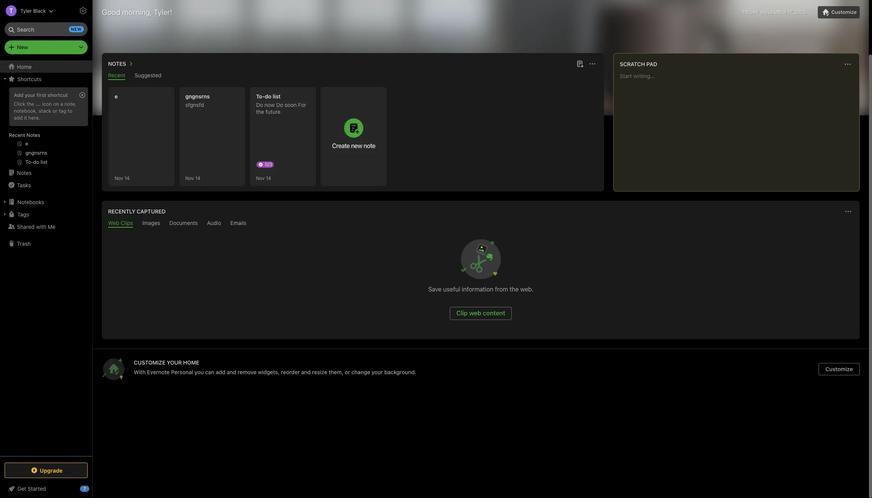 Task type: describe. For each thing, give the bounding box(es) containing it.
2 and from the left
[[301, 369, 311, 376]]

more actions image
[[588, 59, 598, 68]]

a
[[60, 101, 63, 107]]

shared
[[17, 223, 35, 230]]

or inside customize your home with evernote personal you can add and remove widgets, reorder and resize them, or change your background.
[[345, 369, 350, 376]]

more actions image for scratch pad
[[844, 60, 853, 69]]

scratch
[[620, 61, 646, 67]]

clip web content
[[457, 310, 506, 317]]

0 vertical spatial customize
[[832, 9, 857, 15]]

0 horizontal spatial the
[[27, 101, 34, 107]]

shortcut
[[48, 92, 68, 98]]

more actions field for scratch pad
[[843, 59, 854, 70]]

expand tags image
[[2, 211, 8, 217]]

new
[[17, 44, 28, 50]]

on
[[53, 101, 59, 107]]

to
[[68, 108, 72, 114]]

good
[[102, 8, 120, 17]]

web.
[[521, 286, 534, 293]]

tags
[[17, 211, 29, 218]]

useful
[[444, 286, 461, 293]]

add your first shortcut
[[14, 92, 68, 98]]

click the ...
[[14, 101, 41, 107]]

shared with me link
[[0, 220, 92, 233]]

to-do list do now do soon for the future
[[256, 93, 307, 115]]

expand notebooks image
[[2, 199, 8, 205]]

notes link
[[0, 167, 92, 179]]

Account field
[[0, 3, 54, 18]]

new inside new search box
[[71, 27, 82, 32]]

to-
[[256, 93, 265, 100]]

tyler black
[[20, 8, 46, 14]]

the inside the to-do list do now do soon for the future
[[256, 109, 264, 115]]

1 do from the left
[[256, 102, 263, 108]]

e nov 14
[[115, 93, 130, 181]]

home
[[183, 359, 199, 366]]

emails
[[231, 220, 247, 226]]

new button
[[5, 40, 88, 54]]

black
[[33, 8, 46, 14]]

with
[[36, 223, 46, 230]]

documents
[[170, 220, 198, 226]]

now
[[265, 102, 275, 108]]

soon
[[285, 102, 297, 108]]

do
[[265, 93, 272, 100]]

note
[[364, 142, 376, 149]]

widgets,
[[258, 369, 280, 376]]

friday,
[[743, 9, 760, 15]]

emails tab
[[231, 220, 247, 228]]

started
[[28, 486, 46, 492]]

...
[[36, 101, 41, 107]]

add inside customize your home with evernote personal you can add and remove widgets, reorder and resize them, or change your background.
[[216, 369, 225, 376]]

list
[[273, 93, 281, 100]]

recently captured button
[[107, 207, 166, 216]]

web clips tab panel
[[102, 228, 860, 339]]

Help and Learning task checklist field
[[0, 483, 92, 495]]

or inside icon on a note, notebook, stack or tag to add it here.
[[53, 108, 57, 114]]

2 nov 14 from the left
[[256, 175, 271, 181]]

1 nov 14 from the left
[[185, 175, 200, 181]]

them,
[[329, 369, 344, 376]]

audio
[[207, 220, 221, 226]]

stack
[[39, 108, 51, 114]]

here.
[[28, 115, 40, 121]]

add inside icon on a note, notebook, stack or tag to add it here.
[[14, 115, 23, 121]]

Search text field
[[10, 22, 82, 36]]

1 vertical spatial customize button
[[819, 363, 860, 376]]

Start writing… text field
[[620, 73, 860, 185]]

upgrade
[[40, 467, 63, 474]]

2023
[[795, 9, 806, 15]]

friday, november 17, 2023
[[743, 9, 806, 15]]

recently captured
[[108, 208, 166, 215]]

remove
[[238, 369, 257, 376]]

notes button
[[107, 59, 135, 68]]

future
[[266, 109, 281, 115]]

change
[[352, 369, 370, 376]]

home
[[17, 63, 32, 70]]

create new note
[[332, 142, 376, 149]]

shortcuts button
[[0, 73, 92, 85]]

gngnsrns sfgnsfd
[[185, 93, 210, 108]]

icon
[[42, 101, 52, 107]]

resize
[[312, 369, 328, 376]]

e
[[115, 93, 118, 100]]

tab list for notes
[[104, 72, 603, 80]]

suggested
[[135, 72, 162, 78]]

note,
[[65, 101, 76, 107]]

recent for recent
[[108, 72, 125, 78]]

tasks
[[17, 182, 31, 188]]

suggested tab
[[135, 72, 162, 80]]

notebook,
[[14, 108, 37, 114]]

tyler
[[20, 8, 32, 14]]

17,
[[788, 9, 794, 15]]

recently
[[108, 208, 135, 215]]

get started
[[17, 486, 46, 492]]

7
[[83, 486, 86, 491]]



Task type: vqa. For each thing, say whether or not it's contained in the screenshot.
content on the bottom of the page
yes



Task type: locate. For each thing, give the bounding box(es) containing it.
icon on a note, notebook, stack or tag to add it here.
[[14, 101, 76, 121]]

0 horizontal spatial or
[[53, 108, 57, 114]]

for
[[298, 102, 307, 108]]

or right 'them,'
[[345, 369, 350, 376]]

tree containing home
[[0, 60, 92, 456]]

pad
[[647, 61, 658, 67]]

do
[[256, 102, 263, 108], [276, 102, 283, 108]]

your
[[167, 359, 182, 366]]

images
[[142, 220, 160, 226]]

get
[[17, 486, 26, 492]]

web
[[470, 310, 482, 317]]

2 14 from the left
[[195, 175, 200, 181]]

0 vertical spatial add
[[14, 115, 23, 121]]

the right from
[[510, 286, 519, 293]]

or
[[53, 108, 57, 114], [345, 369, 350, 376]]

can
[[205, 369, 214, 376]]

do down to-
[[256, 102, 263, 108]]

notes up tasks
[[17, 170, 32, 176]]

2 vertical spatial notes
[[17, 170, 32, 176]]

1 horizontal spatial do
[[276, 102, 283, 108]]

2 horizontal spatial the
[[510, 286, 519, 293]]

1 horizontal spatial or
[[345, 369, 350, 376]]

tab list containing recent
[[104, 72, 603, 80]]

do down list
[[276, 102, 283, 108]]

new left note
[[351, 142, 362, 149]]

notes up recent tab
[[108, 60, 126, 67]]

recent notes
[[9, 132, 40, 138]]

recent tab
[[108, 72, 125, 80]]

your
[[25, 92, 35, 98], [372, 369, 383, 376]]

trash
[[17, 240, 31, 247]]

tasks button
[[0, 179, 92, 191]]

0 vertical spatial notes
[[108, 60, 126, 67]]

0 vertical spatial recent
[[108, 72, 125, 78]]

add right can
[[216, 369, 225, 376]]

3 14 from the left
[[266, 175, 271, 181]]

add left 'it'
[[14, 115, 23, 121]]

add
[[14, 115, 23, 121], [216, 369, 225, 376]]

group
[[0, 85, 92, 170]]

customize
[[832, 9, 857, 15], [826, 366, 854, 372]]

3 nov from the left
[[256, 175, 265, 181]]

and left remove
[[227, 369, 236, 376]]

1 vertical spatial new
[[351, 142, 362, 149]]

tab list containing web clips
[[104, 220, 859, 228]]

1 and from the left
[[227, 369, 236, 376]]

customize button
[[819, 6, 860, 18], [819, 363, 860, 376]]

customize
[[134, 359, 165, 366]]

more actions image for recently captured
[[844, 207, 853, 216]]

0 horizontal spatial add
[[14, 115, 23, 121]]

your up "click the ..."
[[25, 92, 35, 98]]

or down on
[[53, 108, 57, 114]]

tab list for recently captured
[[104, 220, 859, 228]]

0 horizontal spatial nov 14
[[185, 175, 200, 181]]

group containing add your first shortcut
[[0, 85, 92, 170]]

customize your home with evernote personal you can add and remove widgets, reorder and resize them, or change your background.
[[134, 359, 417, 376]]

2 do from the left
[[276, 102, 283, 108]]

more actions field for recently captured
[[843, 206, 854, 217]]

november
[[761, 9, 787, 15]]

More actions field
[[588, 58, 598, 69], [843, 59, 854, 70], [843, 206, 854, 217]]

your right change
[[372, 369, 383, 376]]

tags button
[[0, 208, 92, 220]]

you
[[195, 369, 204, 376]]

0 vertical spatial the
[[27, 101, 34, 107]]

0 vertical spatial more actions image
[[844, 60, 853, 69]]

1 horizontal spatial 14
[[195, 175, 200, 181]]

shortcuts
[[17, 76, 41, 82]]

and left resize
[[301, 369, 311, 376]]

notes down here.
[[26, 132, 40, 138]]

notebooks
[[17, 199, 44, 205]]

new
[[71, 27, 82, 32], [351, 142, 362, 149]]

recent inside group
[[9, 132, 25, 138]]

2 horizontal spatial nov
[[256, 175, 265, 181]]

notebooks link
[[0, 196, 92, 208]]

the left future
[[256, 109, 264, 115]]

clip
[[457, 310, 468, 317]]

2 vertical spatial the
[[510, 286, 519, 293]]

0 horizontal spatial your
[[25, 92, 35, 98]]

your inside group
[[25, 92, 35, 98]]

recent down notes button
[[108, 72, 125, 78]]

nov 14
[[185, 175, 200, 181], [256, 175, 271, 181]]

gngnsrns
[[185, 93, 210, 100]]

save
[[428, 286, 442, 293]]

recent tab panel
[[102, 80, 605, 192]]

1 14 from the left
[[125, 175, 130, 181]]

0 horizontal spatial do
[[256, 102, 263, 108]]

1 horizontal spatial new
[[351, 142, 362, 149]]

personal
[[171, 369, 193, 376]]

1 nov from the left
[[115, 175, 123, 181]]

save useful information from the web.
[[428, 286, 534, 293]]

2 tab list from the top
[[104, 220, 859, 228]]

0 horizontal spatial nov
[[115, 175, 123, 181]]

tyler!
[[154, 8, 172, 17]]

good morning, tyler!
[[102, 8, 172, 17]]

notes inside button
[[108, 60, 126, 67]]

content
[[483, 310, 506, 317]]

1 vertical spatial tab list
[[104, 220, 859, 228]]

0 horizontal spatial 14
[[125, 175, 130, 181]]

your inside customize your home with evernote personal you can add and remove widgets, reorder and resize them, or change your background.
[[372, 369, 383, 376]]

it
[[24, 115, 27, 121]]

1 vertical spatial your
[[372, 369, 383, 376]]

1 vertical spatial the
[[256, 109, 264, 115]]

home link
[[0, 60, 92, 73]]

1 tab list from the top
[[104, 72, 603, 80]]

web
[[108, 220, 119, 226]]

me
[[48, 223, 56, 230]]

1 vertical spatial add
[[216, 369, 225, 376]]

0/3
[[265, 162, 272, 167]]

audio tab
[[207, 220, 221, 228]]

images tab
[[142, 220, 160, 228]]

nov inside e nov 14
[[115, 175, 123, 181]]

1 vertical spatial or
[[345, 369, 350, 376]]

the left ...
[[27, 101, 34, 107]]

tag
[[59, 108, 66, 114]]

tab list
[[104, 72, 603, 80], [104, 220, 859, 228]]

0 vertical spatial new
[[71, 27, 82, 32]]

web clips
[[108, 220, 133, 226]]

shared with me
[[17, 223, 56, 230]]

web clips tab
[[108, 220, 133, 228]]

background.
[[385, 369, 417, 376]]

0 vertical spatial your
[[25, 92, 35, 98]]

create
[[332, 142, 350, 149]]

the inside web clips tab panel
[[510, 286, 519, 293]]

0 vertical spatial customize button
[[819, 6, 860, 18]]

more actions image
[[844, 60, 853, 69], [844, 207, 853, 216]]

2 nov from the left
[[185, 175, 194, 181]]

1 horizontal spatial your
[[372, 369, 383, 376]]

0 vertical spatial tab list
[[104, 72, 603, 80]]

14
[[125, 175, 130, 181], [195, 175, 200, 181], [266, 175, 271, 181]]

nov
[[115, 175, 123, 181], [185, 175, 194, 181], [256, 175, 265, 181]]

new inside create new note button
[[351, 142, 362, 149]]

1 vertical spatial notes
[[26, 132, 40, 138]]

0 vertical spatial or
[[53, 108, 57, 114]]

tree
[[0, 60, 92, 456]]

1 horizontal spatial nov
[[185, 175, 194, 181]]

recent down 'it'
[[9, 132, 25, 138]]

14 inside e nov 14
[[125, 175, 130, 181]]

1 horizontal spatial the
[[256, 109, 264, 115]]

first
[[37, 92, 46, 98]]

1 vertical spatial more actions image
[[844, 207, 853, 216]]

scratch pad button
[[619, 60, 658, 69]]

0 horizontal spatial and
[[227, 369, 236, 376]]

1 horizontal spatial and
[[301, 369, 311, 376]]

create new note button
[[321, 87, 387, 186]]

click to collapse image
[[89, 484, 95, 493]]

1 horizontal spatial add
[[216, 369, 225, 376]]

with
[[134, 369, 146, 376]]

new down settings icon
[[71, 27, 82, 32]]

evernote
[[147, 369, 170, 376]]

1 horizontal spatial nov 14
[[256, 175, 271, 181]]

add
[[14, 92, 23, 98]]

recent for recent notes
[[9, 132, 25, 138]]

documents tab
[[170, 220, 198, 228]]

1 vertical spatial recent
[[9, 132, 25, 138]]

scratch pad
[[620, 61, 658, 67]]

1 vertical spatial customize
[[826, 366, 854, 372]]

0 horizontal spatial new
[[71, 27, 82, 32]]

click
[[14, 101, 25, 107]]

clip web content button
[[450, 307, 512, 320]]

recent
[[108, 72, 125, 78], [9, 132, 25, 138]]

sfgnsfd
[[185, 102, 204, 108]]

morning,
[[122, 8, 152, 17]]

0 horizontal spatial recent
[[9, 132, 25, 138]]

settings image
[[78, 6, 88, 15]]

reorder
[[281, 369, 300, 376]]

clips
[[121, 220, 133, 226]]

1 horizontal spatial recent
[[108, 72, 125, 78]]

new search field
[[10, 22, 84, 36]]

2 horizontal spatial 14
[[266, 175, 271, 181]]

the
[[27, 101, 34, 107], [256, 109, 264, 115], [510, 286, 519, 293]]



